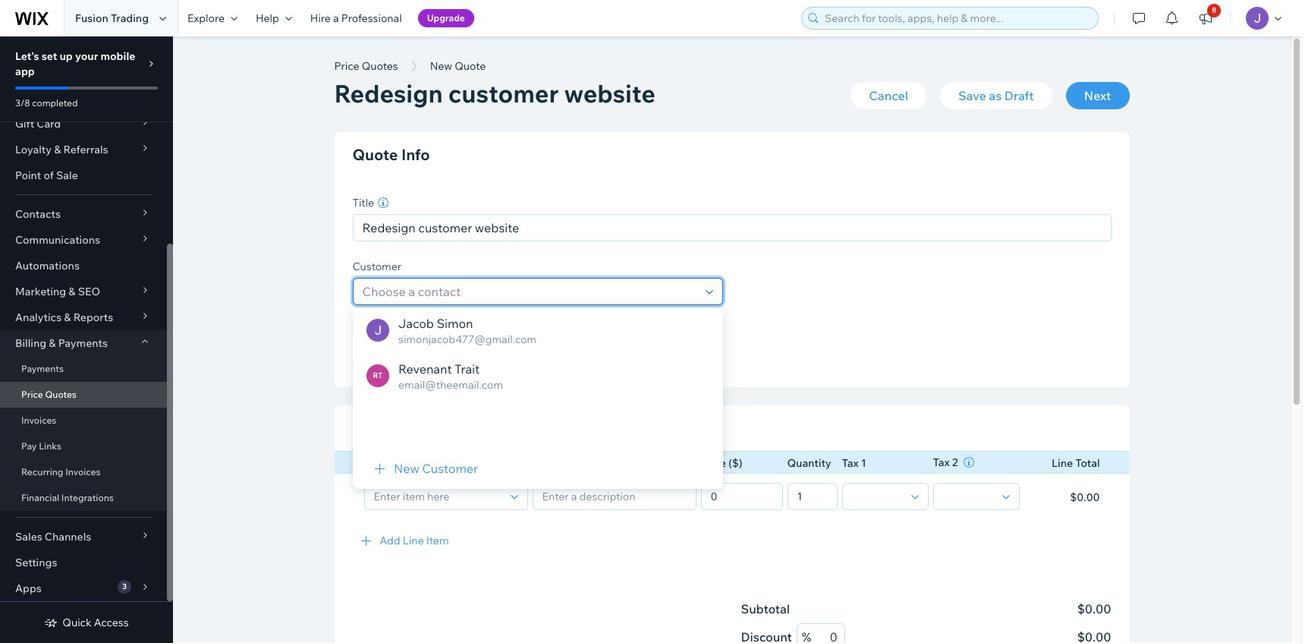 Task type: describe. For each thing, give the bounding box(es) containing it.
marketing
[[15, 285, 66, 298]]

simon
[[437, 316, 473, 331]]

0 vertical spatial customer
[[353, 260, 402, 273]]

completed
[[32, 97, 78, 109]]

simonjacob477@gmail.com
[[399, 333, 537, 346]]

financial integrations link
[[0, 485, 167, 511]]

communications button
[[0, 227, 167, 253]]

revenant
[[399, 361, 452, 377]]

price for price quotes button
[[334, 59, 360, 73]]

0 vertical spatial line
[[1052, 456, 1074, 470]]

3
[[122, 582, 127, 591]]

quote for quote details
[[353, 418, 398, 437]]

quote info
[[353, 145, 430, 164]]

price quotes button
[[327, 55, 406, 77]]

price quotes for price quotes link
[[21, 389, 77, 400]]

expiry
[[353, 323, 383, 337]]

cancel button
[[851, 82, 927, 109]]

expiry date
[[353, 323, 409, 337]]

fusion
[[75, 11, 108, 25]]

website
[[564, 78, 656, 109]]

as
[[989, 88, 1002, 103]]

quotes for price quotes link
[[45, 389, 77, 400]]

info
[[402, 145, 430, 164]]

gift
[[15, 117, 34, 131]]

tax 2
[[933, 456, 958, 469]]

quotes for price quotes button
[[362, 59, 398, 73]]

1
[[861, 456, 867, 470]]

point
[[15, 169, 41, 182]]

recurring invoices link
[[0, 459, 167, 485]]

subtotal
[[741, 601, 790, 616]]

fusion trading
[[75, 11, 149, 25]]

line total
[[1052, 456, 1100, 470]]

upgrade
[[427, 12, 465, 24]]

trading
[[111, 11, 149, 25]]

sales channels button
[[0, 524, 167, 550]]

seo
[[78, 285, 100, 298]]

pay
[[21, 440, 37, 452]]

help
[[256, 11, 279, 25]]

gift card button
[[0, 111, 167, 137]]

next button
[[1066, 82, 1130, 109]]

of
[[44, 169, 54, 182]]

automations
[[15, 259, 80, 273]]

referrals
[[63, 143, 108, 156]]

draft
[[1005, 88, 1034, 103]]

pay links
[[21, 440, 61, 452]]

total
[[1076, 456, 1100, 470]]

product
[[364, 456, 404, 470]]

or
[[407, 456, 417, 470]]

new
[[394, 461, 420, 476]]

financial integrations
[[21, 492, 114, 503]]

3/8 completed
[[15, 97, 78, 109]]

settings
[[15, 556, 57, 569]]

payments inside payments link
[[21, 363, 64, 374]]

sales
[[15, 530, 42, 544]]

Enter a description field
[[538, 483, 691, 509]]

recurring
[[21, 466, 63, 478]]

billing & payments button
[[0, 330, 167, 356]]

up
[[60, 49, 73, 63]]

loyalty & referrals
[[15, 143, 108, 156]]

tax for tax 2
[[933, 456, 950, 469]]

& for marketing
[[69, 285, 76, 298]]

loyalty & referrals button
[[0, 137, 167, 162]]

tax for tax 1
[[842, 456, 859, 470]]

line inside "button"
[[403, 533, 424, 547]]

price quotes for price quotes button
[[334, 59, 398, 73]]

& for loyalty
[[54, 143, 61, 156]]

integrations
[[61, 492, 114, 503]]

Choose a contact field
[[358, 279, 701, 304]]

contacts button
[[0, 201, 167, 227]]

automations link
[[0, 253, 167, 279]]

1 vertical spatial $0.00
[[1078, 601, 1112, 616]]

Expiry Date field
[[376, 342, 523, 368]]

quick access
[[63, 616, 129, 629]]

Title field
[[358, 215, 1107, 241]]

upgrade button
[[418, 9, 474, 27]]

tax 1
[[842, 456, 867, 470]]

sales channels
[[15, 530, 91, 544]]

hire a professional link
[[301, 0, 411, 36]]

quote details
[[353, 418, 452, 437]]

billing
[[15, 336, 46, 350]]

gift card
[[15, 117, 61, 131]]

apps
[[15, 582, 42, 595]]

service
[[420, 456, 457, 470]]

jacob simon image
[[367, 319, 389, 342]]

save
[[959, 88, 987, 103]]

let's
[[15, 49, 39, 63]]



Task type: locate. For each thing, give the bounding box(es) containing it.
1 horizontal spatial price quotes
[[334, 59, 398, 73]]

help button
[[247, 0, 301, 36]]

1 horizontal spatial customer
[[422, 461, 478, 476]]

line left total
[[1052, 456, 1074, 470]]

jacob
[[399, 316, 434, 331]]

&
[[54, 143, 61, 156], [69, 285, 76, 298], [64, 311, 71, 324], [49, 336, 56, 350]]

redesign customer website
[[334, 78, 656, 109]]

price quotes
[[334, 59, 398, 73], [21, 389, 77, 400]]

marketing & seo button
[[0, 279, 167, 304]]

invoices link
[[0, 408, 167, 434]]

customer inside button
[[422, 461, 478, 476]]

customer up enter item here field
[[422, 461, 478, 476]]

customer
[[449, 78, 559, 109]]

item
[[426, 533, 449, 547]]

0 horizontal spatial price
[[21, 389, 43, 400]]

channels
[[45, 530, 91, 544]]

1 vertical spatial price
[[21, 389, 43, 400]]

1 vertical spatial payments
[[21, 363, 64, 374]]

let's set up your mobile app
[[15, 49, 135, 78]]

0 horizontal spatial invoices
[[21, 415, 56, 426]]

product or service
[[364, 456, 457, 470]]

reports
[[73, 311, 113, 324]]

billing & payments
[[15, 336, 108, 350]]

& left seo in the left top of the page
[[69, 285, 76, 298]]

settings link
[[0, 550, 167, 575]]

analytics & reports button
[[0, 304, 167, 330]]

email@theemail.com
[[399, 378, 503, 392]]

price ($)
[[701, 456, 743, 470]]

2 vertical spatial price
[[701, 456, 727, 470]]

1 vertical spatial line
[[403, 533, 424, 547]]

loyalty
[[15, 143, 52, 156]]

quote left info
[[353, 145, 398, 164]]

& right loyalty
[[54, 143, 61, 156]]

mobile
[[101, 49, 135, 63]]

invoices up pay links
[[21, 415, 56, 426]]

0 horizontal spatial tax
[[842, 456, 859, 470]]

payments down analytics & reports popup button
[[58, 336, 108, 350]]

analytics
[[15, 311, 62, 324]]

professional
[[341, 11, 402, 25]]

price down billing
[[21, 389, 43, 400]]

hire
[[310, 11, 331, 25]]

rt
[[373, 370, 383, 380]]

None text field
[[706, 483, 778, 509]]

quotes inside sidebar element
[[45, 389, 77, 400]]

revenant trait email@theemail.com
[[399, 361, 503, 392]]

sale
[[56, 169, 78, 182]]

contacts
[[15, 207, 61, 221]]

save as draft
[[959, 88, 1034, 103]]

0 horizontal spatial price quotes
[[21, 389, 77, 400]]

1 vertical spatial price quotes
[[21, 389, 77, 400]]

price inside sidebar element
[[21, 389, 43, 400]]

1 horizontal spatial invoices
[[65, 466, 101, 478]]

1 horizontal spatial tax
[[933, 456, 950, 469]]

sidebar element
[[0, 0, 173, 643]]

quotes up redesign
[[362, 59, 398, 73]]

payments down billing
[[21, 363, 64, 374]]

new customer button
[[371, 459, 478, 478]]

None text field
[[793, 483, 832, 509]]

save as draft button
[[941, 82, 1053, 109]]

price quotes inside button
[[334, 59, 398, 73]]

1 horizontal spatial price
[[334, 59, 360, 73]]

price quotes link
[[0, 382, 167, 408]]

tax left 1
[[842, 456, 859, 470]]

quotes down payments link in the bottom left of the page
[[45, 389, 77, 400]]

quote
[[353, 145, 398, 164], [353, 418, 398, 437]]

quantity
[[788, 456, 832, 470]]

0 vertical spatial price
[[334, 59, 360, 73]]

& right billing
[[49, 336, 56, 350]]

payments inside billing & payments popup button
[[58, 336, 108, 350]]

0 horizontal spatial line
[[403, 533, 424, 547]]

line
[[1052, 456, 1074, 470], [403, 533, 424, 547]]

quote up 'product'
[[353, 418, 398, 437]]

details
[[402, 418, 452, 437]]

tax left 2 on the right of page
[[933, 456, 950, 469]]

1 vertical spatial quotes
[[45, 389, 77, 400]]

1 vertical spatial quote
[[353, 418, 398, 437]]

price inside button
[[334, 59, 360, 73]]

& inside dropdown button
[[69, 285, 76, 298]]

& for analytics
[[64, 311, 71, 324]]

payments link
[[0, 356, 167, 382]]

communications
[[15, 233, 100, 247]]

0 vertical spatial invoices
[[21, 415, 56, 426]]

invoices down the pay links link on the bottom left of the page
[[65, 466, 101, 478]]

new customer
[[394, 461, 478, 476]]

price down hire a professional link on the left
[[334, 59, 360, 73]]

pay links link
[[0, 434, 167, 459]]

quick
[[63, 616, 92, 629]]

price quotes inside sidebar element
[[21, 389, 77, 400]]

line right add
[[403, 533, 424, 547]]

add line item
[[380, 533, 449, 547]]

marketing & seo
[[15, 285, 100, 298]]

quick access button
[[44, 616, 129, 629]]

cancel
[[870, 88, 909, 103]]

& inside popup button
[[54, 143, 61, 156]]

& for billing
[[49, 336, 56, 350]]

app
[[15, 65, 35, 78]]

2
[[953, 456, 958, 469]]

3/8
[[15, 97, 30, 109]]

price quotes down payments link in the bottom left of the page
[[21, 389, 77, 400]]

point of sale link
[[0, 162, 167, 188]]

0 horizontal spatial quotes
[[45, 389, 77, 400]]

8 button
[[1190, 0, 1223, 36]]

recurring invoices
[[21, 466, 101, 478]]

0 vertical spatial quote
[[353, 145, 398, 164]]

financial
[[21, 492, 59, 503]]

price left ($)
[[701, 456, 727, 470]]

add line item button
[[334, 522, 1130, 558]]

set
[[42, 49, 57, 63]]

0 horizontal spatial customer
[[353, 260, 402, 273]]

quote for quote info
[[353, 145, 398, 164]]

Enter item here field
[[369, 483, 506, 509]]

& left reports
[[64, 311, 71, 324]]

1 horizontal spatial line
[[1052, 456, 1074, 470]]

1 vertical spatial customer
[[422, 461, 478, 476]]

0 vertical spatial price quotes
[[334, 59, 398, 73]]

Search for tools, apps, help & more... field
[[821, 8, 1094, 29]]

a
[[333, 11, 339, 25]]

card
[[37, 117, 61, 131]]

title
[[353, 196, 374, 210]]

1 vertical spatial invoices
[[65, 466, 101, 478]]

0 vertical spatial $0.00
[[1071, 490, 1100, 504]]

analytics & reports
[[15, 311, 113, 324]]

price for price quotes link
[[21, 389, 43, 400]]

None field
[[848, 483, 907, 509], [939, 483, 998, 509], [848, 483, 907, 509], [939, 483, 998, 509]]

trait
[[455, 361, 480, 377]]

your
[[75, 49, 98, 63]]

tax
[[933, 456, 950, 469], [842, 456, 859, 470]]

price
[[334, 59, 360, 73], [21, 389, 43, 400], [701, 456, 727, 470]]

$0.00
[[1071, 490, 1100, 504], [1078, 601, 1112, 616]]

quotes inside button
[[362, 59, 398, 73]]

price quotes up redesign
[[334, 59, 398, 73]]

customer up jacob simon image
[[353, 260, 402, 273]]

jacob simon simonjacob477@gmail.com
[[399, 316, 537, 346]]

1 horizontal spatial quotes
[[362, 59, 398, 73]]

None number field
[[812, 624, 840, 643]]

0 vertical spatial quotes
[[362, 59, 398, 73]]

add
[[380, 533, 401, 547]]

0 vertical spatial payments
[[58, 336, 108, 350]]

2 horizontal spatial price
[[701, 456, 727, 470]]

2 quote from the top
[[353, 418, 398, 437]]

8
[[1212, 5, 1217, 15]]

1 quote from the top
[[353, 145, 398, 164]]

customer
[[353, 260, 402, 273], [422, 461, 478, 476]]

next
[[1085, 88, 1112, 103]]



Task type: vqa. For each thing, say whether or not it's contained in the screenshot.
leftmost Work
no



